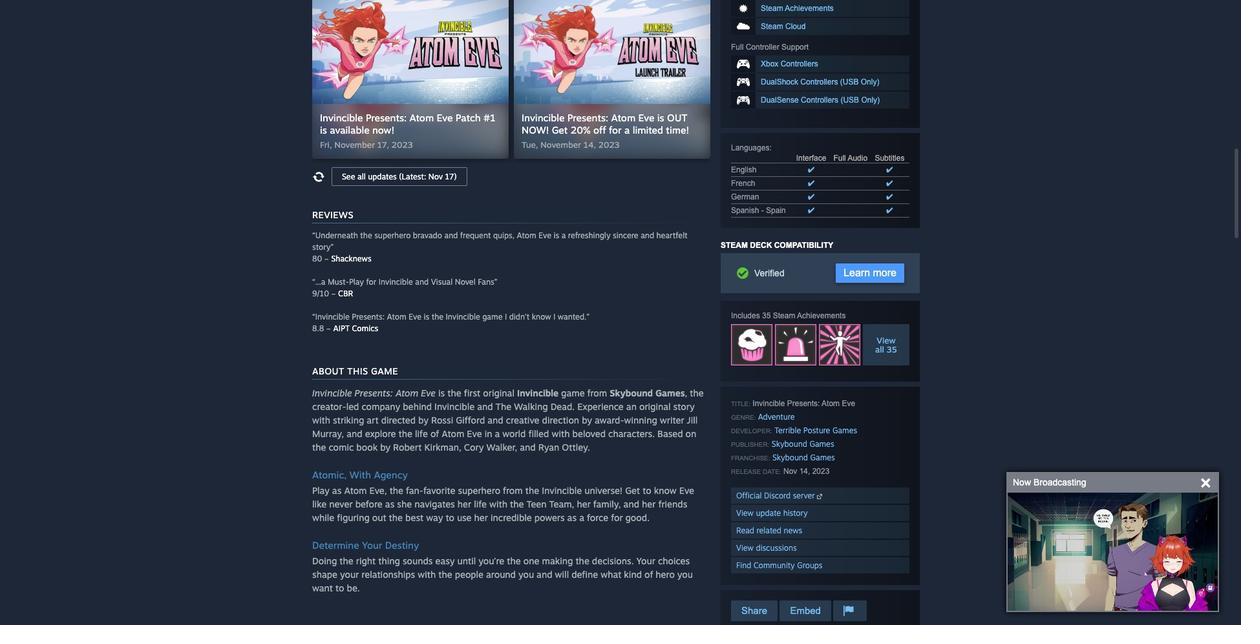 Task type: vqa. For each thing, say whether or not it's contained in the screenshot.
the rightmost "November"
yes



Task type: locate. For each thing, give the bounding box(es) containing it.
find community groups link
[[731, 558, 909, 574]]

superhero left bravado
[[374, 231, 411, 240]]

0 horizontal spatial of
[[430, 429, 439, 440]]

striking
[[333, 415, 364, 426]]

1 horizontal spatial 35
[[887, 345, 897, 355]]

get inside atomic, with agency play as atom eve, the fan-favorite superhero from the invincible universe! get to know eve like never before as she navigates her life with the teen team, her family, and her friends while figuring out the best way to use her incredible powers as a force for good.
[[625, 485, 640, 496]]

ryan
[[538, 442, 559, 453]]

with down sounds
[[418, 569, 436, 580]]

achievements
[[785, 4, 834, 13], [797, 312, 846, 321]]

by down behind
[[418, 415, 428, 426]]

atom up behind
[[396, 388, 418, 399]]

audio
[[848, 154, 867, 163]]

2 vertical spatial view
[[736, 544, 754, 553]]

2 i from the left
[[553, 312, 555, 322]]

atom right off
[[611, 112, 635, 124]]

0 horizontal spatial 14,
[[583, 140, 596, 150]]

view down read
[[736, 544, 754, 553]]

i
[[505, 312, 507, 322], [553, 312, 555, 322]]

original up the
[[483, 388, 514, 399]]

presents: for "invincible presents: atom eve is the invincible game i didn't know i wanted." 8.8 – aipt comics
[[352, 312, 385, 322]]

2023 up official discord server link
[[812, 467, 829, 476]]

0 horizontal spatial i
[[505, 312, 507, 322]]

1 horizontal spatial all
[[875, 345, 884, 355]]

0 vertical spatial nov
[[428, 172, 443, 182]]

play
[[349, 277, 364, 287], [312, 485, 330, 496]]

1 vertical spatial controllers
[[800, 78, 838, 87]]

0 vertical spatial original
[[483, 388, 514, 399]]

is left "out"
[[657, 112, 664, 124]]

0 horizontal spatial as
[[332, 485, 342, 496]]

skybound up date:
[[772, 453, 808, 463]]

0 vertical spatial 35
[[762, 312, 771, 321]]

eve down "...a must-play for invincible and visual novel fans" 9/10 – cbr
[[409, 312, 421, 322]]

2 horizontal spatial to
[[643, 485, 651, 496]]

0 horizontal spatial superhero
[[374, 231, 411, 240]]

you down choices
[[677, 569, 693, 580]]

original inside , the creator-led company behind invincible and the walking dead. experience an original story with striking art directed by rossi gifford and creative direction by award-winning writer jill murray, and explore the life of atom eve in a world filled with beloved characters. based on the comic book by robert kirkman, cory walker, and ryan ottley.
[[639, 401, 671, 412]]

is inside "invincible presents: atom eve is the invincible game i didn't know i wanted." 8.8 – aipt comics
[[424, 312, 429, 322]]

0 vertical spatial game
[[482, 312, 503, 322]]

read
[[736, 526, 754, 536]]

view inside view all 35
[[877, 335, 896, 346]]

includes 35 steam achievements
[[731, 312, 846, 321]]

0 horizontal spatial from
[[503, 485, 523, 496]]

discord
[[764, 491, 791, 501]]

you down one
[[518, 569, 534, 580]]

atom right now!
[[410, 112, 434, 124]]

presents: for invincible presents: atom eve is out now! get 20% off for a limited time!
[[567, 112, 608, 124]]

company
[[362, 401, 400, 412]]

atom down with
[[344, 485, 367, 496]]

the down the visual on the top left of the page
[[432, 312, 443, 322]]

share
[[741, 606, 767, 617]]

play inside atomic, with agency play as atom eve, the fan-favorite superhero from the invincible universe! get to know eve like never before as she navigates her life with the teen team, her family, and her friends while figuring out the best way to use her incredible powers as a force for good.
[[312, 485, 330, 496]]

never
[[329, 499, 353, 510]]

what
[[601, 569, 621, 580]]

all for view
[[875, 345, 884, 355]]

1 vertical spatial life
[[474, 499, 487, 510]]

0 vertical spatial to
[[643, 485, 651, 496]]

the inside "invincible presents: atom eve is the invincible game i didn't know i wanted." 8.8 – aipt comics
[[432, 312, 443, 322]]

to left use at left
[[446, 513, 454, 524]]

1 vertical spatial full
[[833, 154, 846, 163]]

for inside invincible presents: atom eve is out now! get 20% off for a limited time!
[[609, 124, 622, 136]]

1 vertical spatial skybound games link
[[772, 453, 835, 463]]

–
[[324, 254, 329, 264], [331, 289, 336, 299], [326, 324, 331, 334]]

atom inside "invincible presents: atom eve is the invincible game i didn't know i wanted." 8.8 – aipt comics
[[387, 312, 406, 322]]

1 vertical spatial superhero
[[458, 485, 500, 496]]

atom up posture
[[822, 399, 840, 408]]

decisions.
[[592, 556, 634, 567]]

presents: inside invincible presents: atom eve patch #1 is available now!
[[366, 112, 407, 124]]

for down family,
[[611, 513, 623, 524]]

a inside atomic, with agency play as atom eve, the fan-favorite superhero from the invincible universe! get to know eve like never before as she navigates her life with the teen team, her family, and her friends while figuring out the best way to use her incredible powers as a force for good.
[[579, 513, 584, 524]]

1 horizontal spatial i
[[553, 312, 555, 322]]

invincible presents: atom eve is out now! get 20% off for a limited time!
[[522, 112, 689, 136]]

steam inside steam achievements link
[[761, 4, 783, 13]]

– right 8.8 on the bottom
[[326, 324, 331, 334]]

with up murray,
[[312, 415, 330, 426]]

eve inside , the creator-led company behind invincible and the walking dead. experience an original story with striking art directed by rossi gifford and creative direction by award-winning writer jill murray, and explore the life of atom eve in a world filled with beloved characters. based on the comic book by robert kirkman, cory walker, and ryan ottley.
[[467, 429, 482, 440]]

controllers down dualshock controllers (usb only)
[[801, 96, 838, 105]]

1 horizontal spatial full
[[833, 154, 846, 163]]

walking
[[514, 401, 548, 412]]

determine your destiny doing the right thing sounds easy until you're the one making the decisions. your choices shape your relationships with the people around you and will define what kind of hero you want to be.
[[312, 540, 693, 594]]

as down "team,"
[[567, 513, 577, 524]]

steam for steam deck compatibility
[[721, 241, 748, 250]]

full left audio
[[833, 154, 846, 163]]

0 vertical spatial (usb
[[840, 78, 859, 87]]

1 vertical spatial all
[[875, 345, 884, 355]]

0 horizontal spatial life
[[415, 429, 428, 440]]

1 horizontal spatial as
[[385, 499, 394, 510]]

shacknews link
[[331, 254, 371, 264]]

for inside "...a must-play for invincible and visual novel fans" 9/10 – cbr
[[366, 277, 376, 287]]

the up the incredible
[[510, 499, 524, 510]]

and inside "...a must-play for invincible and visual novel fans" 9/10 – cbr
[[415, 277, 429, 287]]

1 horizontal spatial you
[[677, 569, 693, 580]]

all right see
[[357, 172, 366, 182]]

for
[[609, 124, 622, 136], [366, 277, 376, 287], [611, 513, 623, 524]]

2023 for now!
[[392, 140, 413, 150]]

game
[[371, 366, 398, 377]]

0 horizontal spatial november
[[334, 140, 375, 150]]

eve inside "underneath the superhero bravado and frequent quips, atom eve is a refreshingly sincere and heartfelt story" 80 – shacknews
[[538, 231, 551, 240]]

0 vertical spatial skybound games link
[[772, 440, 834, 449]]

1 vertical spatial game
[[561, 388, 585, 399]]

skybound games link for publisher:
[[772, 440, 834, 449]]

controllers for dualsense
[[801, 96, 838, 105]]

the
[[495, 401, 511, 412]]

1 horizontal spatial get
[[625, 485, 640, 496]]

presents: for invincible presents: atom eve patch #1 is available now!
[[366, 112, 407, 124]]

with up the incredible
[[489, 499, 507, 510]]

1 vertical spatial (usb
[[841, 96, 859, 105]]

atom inside title: invincible presents: atom eve genre: adventure developer: terrible posture games publisher: skybound games franchise: skybound games release date: nov 14, 2023
[[822, 399, 840, 408]]

1 horizontal spatial play
[[349, 277, 364, 287]]

one
[[523, 556, 539, 567]]

the up shacknews link
[[360, 231, 372, 240]]

adventure
[[758, 412, 795, 422]]

xbox
[[761, 59, 778, 69]]

1 vertical spatial your
[[636, 556, 655, 567]]

eve inside title: invincible presents: atom eve genre: adventure developer: terrible posture games publisher: skybound games franchise: skybound games release date: nov 14, 2023
[[842, 399, 855, 408]]

2023 inside title: invincible presents: atom eve genre: adventure developer: terrible posture games publisher: skybound games franchise: skybound games release date: nov 14, 2023
[[812, 467, 829, 476]]

invincible down novel
[[446, 312, 480, 322]]

presents: up tue, november 14, 2023
[[567, 112, 608, 124]]

to left be.
[[335, 583, 344, 594]]

presents: inside "invincible presents: atom eve is the invincible game i didn't know i wanted." 8.8 – aipt comics
[[352, 312, 385, 322]]

0 vertical spatial get
[[552, 124, 568, 136]]

eve
[[437, 112, 453, 124], [638, 112, 654, 124], [538, 231, 551, 240], [409, 312, 421, 322], [421, 388, 436, 399], [842, 399, 855, 408], [467, 429, 482, 440], [679, 485, 694, 496]]

in
[[485, 429, 492, 440]]

1 vertical spatial play
[[312, 485, 330, 496]]

full for full controller support
[[731, 43, 744, 52]]

1 vertical spatial from
[[503, 485, 523, 496]]

and
[[444, 231, 458, 240], [641, 231, 654, 240], [415, 277, 429, 287], [477, 401, 493, 412], [488, 415, 503, 426], [347, 429, 362, 440], [520, 442, 536, 453], [623, 499, 639, 510], [537, 569, 552, 580]]

14, down 20%
[[583, 140, 596, 150]]

2 vertical spatial –
[[326, 324, 331, 334]]

controllers down "support"
[[781, 59, 818, 69]]

achievements up invincible 'image'
[[797, 312, 846, 321]]

(usb inside dualshock controllers (usb only) 'link'
[[840, 78, 859, 87]]

and left the visual on the top left of the page
[[415, 277, 429, 287]]

0 vertical spatial all
[[357, 172, 366, 182]]

1 horizontal spatial original
[[639, 401, 671, 412]]

the up teen
[[525, 485, 539, 496]]

steam up steam cloud
[[761, 4, 783, 13]]

presents: inside invincible presents: atom eve is out now! get 20% off for a limited time!
[[567, 112, 608, 124]]

verified
[[754, 268, 784, 279]]

filled
[[528, 429, 549, 440]]

easy
[[435, 556, 455, 567]]

atom up kirkman,
[[442, 429, 464, 440]]

know right didn't
[[532, 312, 551, 322]]

play up like
[[312, 485, 330, 496]]

only) inside 'link'
[[861, 78, 879, 87]]

and up "good."
[[623, 499, 639, 510]]

a left "limited"
[[624, 124, 630, 136]]

eve up behind
[[421, 388, 436, 399]]

(usb inside 'dualsense controllers (usb only)' link
[[841, 96, 859, 105]]

0 horizontal spatial nov
[[428, 172, 443, 182]]

good.
[[625, 513, 650, 524]]

all right invincible 'image'
[[875, 345, 884, 355]]

of down rossi
[[430, 429, 439, 440]]

0 vertical spatial –
[[324, 254, 329, 264]]

(latest:
[[399, 172, 426, 182]]

eve right the "quips," at the left of the page
[[538, 231, 551, 240]]

1 vertical spatial 14,
[[799, 467, 810, 476]]

is up fri,
[[320, 124, 327, 136]]

creative
[[506, 415, 539, 426]]

terrible posture games link
[[775, 426, 857, 436]]

1 horizontal spatial life
[[474, 499, 487, 510]]

invincible up tue,
[[522, 112, 565, 124]]

dualshock
[[761, 78, 798, 87]]

to inside the determine your destiny doing the right thing sounds easy until you're the one making the decisions. your choices shape your relationships with the people around you and will define what kind of hero you want to be.
[[335, 583, 344, 594]]

invincible up adventure
[[753, 399, 785, 408]]

steam deck compatibility
[[721, 241, 833, 250]]

0 horizontal spatial 2023
[[392, 140, 413, 150]]

presents: up 17,
[[366, 112, 407, 124]]

november down 20%
[[540, 140, 581, 150]]

is up rossi
[[438, 388, 445, 399]]

gifford
[[456, 415, 485, 426]]

invincible inside invincible presents: atom eve is out now! get 20% off for a limited time!
[[522, 112, 565, 124]]

controllers up 'dualsense controllers (usb only)' link
[[800, 78, 838, 87]]

invincible inside atomic, with agency play as atom eve, the fan-favorite superhero from the invincible universe! get to know eve like never before as she navigates her life with the teen team, her family, and her friends while figuring out the best way to use her incredible powers as a force for good.
[[542, 485, 582, 496]]

winning
[[624, 415, 657, 426]]

view up read
[[736, 509, 754, 518]]

0 horizontal spatial original
[[483, 388, 514, 399]]

adventure link
[[758, 412, 795, 422]]

know up friends
[[654, 485, 677, 496]]

full for full audio
[[833, 154, 846, 163]]

1 vertical spatial nov
[[783, 467, 797, 476]]

2023 right 17,
[[392, 140, 413, 150]]

beloved
[[572, 429, 606, 440]]

didn't
[[509, 312, 530, 322]]

controllers for dualshock
[[800, 78, 838, 87]]

a inside , the creator-led company behind invincible and the walking dead. experience an original story with striking art directed by rossi gifford and creative direction by award-winning writer jill murray, and explore the life of atom eve in a world filled with beloved characters. based on the comic book by robert kirkman, cory walker, and ryan ottley.
[[495, 429, 500, 440]]

is
[[657, 112, 664, 124], [320, 124, 327, 136], [554, 231, 559, 240], [424, 312, 429, 322], [438, 388, 445, 399]]

0 vertical spatial play
[[349, 277, 364, 287]]

atom inside "underneath the superhero bravado and frequent quips, atom eve is a refreshingly sincere and heartfelt story" 80 – shacknews
[[517, 231, 536, 240]]

1 vertical spatial get
[[625, 485, 640, 496]]

by up beloved
[[582, 415, 592, 426]]

atom inside invincible presents: atom eve is out now! get 20% off for a limited time!
[[611, 112, 635, 124]]

steam achievements
[[761, 4, 834, 13]]

jill
[[687, 415, 698, 426]]

0 horizontal spatial full
[[731, 43, 744, 52]]

superhero
[[374, 231, 411, 240], [458, 485, 500, 496]]

0 vertical spatial only)
[[861, 78, 879, 87]]

2 vertical spatial skybound
[[772, 453, 808, 463]]

atom inside invincible presents: atom eve patch #1 is available now!
[[410, 112, 434, 124]]

atomic,
[[312, 469, 347, 482]]

0 vertical spatial life
[[415, 429, 428, 440]]

your up right
[[362, 540, 382, 552]]

only) for dualshock controllers (usb only)
[[861, 78, 879, 87]]

1 vertical spatial to
[[446, 513, 454, 524]]

1 horizontal spatial nov
[[783, 467, 797, 476]]

2 november from the left
[[540, 140, 581, 150]]

1 vertical spatial know
[[654, 485, 677, 496]]

1 vertical spatial –
[[331, 289, 336, 299]]

dualshock controllers (usb only) link
[[731, 74, 909, 90]]

the inside "underneath the superhero bravado and frequent quips, atom eve is a refreshingly sincere and heartfelt story" 80 – shacknews
[[360, 231, 372, 240]]

0 vertical spatial superhero
[[374, 231, 411, 240]]

relationships
[[361, 569, 415, 580]]

(usb for dualsense controllers (usb only)
[[841, 96, 859, 105]]

presents: up company
[[355, 388, 393, 399]]

people
[[455, 569, 483, 580]]

release
[[731, 469, 761, 476]]

team,
[[549, 499, 574, 510]]

1 you from the left
[[518, 569, 534, 580]]

14, up server
[[799, 467, 810, 476]]

get up tue, november 14, 2023
[[552, 124, 568, 136]]

led
[[346, 401, 359, 412]]

this
[[347, 366, 368, 377]]

0 horizontal spatial all
[[357, 172, 366, 182]]

play up cbr
[[349, 277, 364, 287]]

2 horizontal spatial 2023
[[812, 467, 829, 476]]

2 vertical spatial controllers
[[801, 96, 838, 105]]

2 vertical spatial for
[[611, 513, 623, 524]]

0 horizontal spatial play
[[312, 485, 330, 496]]

as left she
[[385, 499, 394, 510]]

determine
[[312, 540, 359, 552]]

for down shacknews
[[366, 277, 376, 287]]

a inside invincible presents: atom eve is out now! get 20% off for a limited time!
[[624, 124, 630, 136]]

invincible image
[[819, 324, 860, 366]]

steam up full controller support
[[761, 22, 783, 31]]

november
[[334, 140, 375, 150], [540, 140, 581, 150]]

game inside "invincible presents: atom eve is the invincible game i didn't know i wanted." 8.8 – aipt comics
[[482, 312, 503, 322]]

from inside atomic, with agency play as atom eve, the fan-favorite superhero from the invincible universe! get to know eve like never before as she navigates her life with the teen team, her family, and her friends while figuring out the best way to use her incredible powers as a force for good.
[[503, 485, 523, 496]]

fri,
[[320, 140, 332, 150]]

your up kind at the right bottom
[[636, 556, 655, 567]]

"underneath
[[312, 231, 358, 240]]

1 horizontal spatial superhero
[[458, 485, 500, 496]]

fans"
[[478, 277, 497, 287]]

to
[[643, 485, 651, 496], [446, 513, 454, 524], [335, 583, 344, 594]]

1 horizontal spatial november
[[540, 140, 581, 150]]

invincible up rossi
[[434, 401, 474, 412]]

0 vertical spatial as
[[332, 485, 342, 496]]

interface
[[796, 154, 826, 163]]

1 horizontal spatial 14,
[[799, 467, 810, 476]]

2023 for 20%
[[598, 140, 620, 150]]

invincible left the visual on the top left of the page
[[379, 277, 413, 287]]

dualsense controllers (usb only)
[[761, 96, 880, 105]]

like
[[312, 499, 327, 510]]

and up the in
[[488, 415, 503, 426]]

0 vertical spatial controllers
[[781, 59, 818, 69]]

0 vertical spatial full
[[731, 43, 744, 52]]

about
[[312, 366, 344, 377]]

0 vertical spatial for
[[609, 124, 622, 136]]

the up robert
[[399, 429, 412, 440]]

2 vertical spatial as
[[567, 513, 577, 524]]

game left didn't
[[482, 312, 503, 322]]

1 vertical spatial as
[[385, 499, 394, 510]]

life right navigates on the bottom left of page
[[474, 499, 487, 510]]

1 vertical spatial view
[[736, 509, 754, 518]]

direction
[[542, 415, 579, 426]]

0 horizontal spatial game
[[482, 312, 503, 322]]

the left one
[[507, 556, 521, 567]]

full left controller
[[731, 43, 744, 52]]

0 vertical spatial skybound
[[610, 388, 653, 399]]

for right off
[[609, 124, 622, 136]]

original up winning
[[639, 401, 671, 412]]

with
[[312, 415, 330, 426], [552, 429, 570, 440], [489, 499, 507, 510], [418, 569, 436, 580]]

invincible presents: atom eve is the first original invincible game from skybound games
[[312, 388, 685, 399]]

achievements up the steam cloud link
[[785, 4, 834, 13]]

official discord server
[[736, 491, 817, 501]]

0 horizontal spatial you
[[518, 569, 534, 580]]

1 horizontal spatial of
[[644, 569, 653, 580]]

the up your
[[340, 556, 353, 567]]

novel
[[455, 277, 476, 287]]

steam achievements link
[[731, 0, 909, 17]]

games
[[655, 388, 685, 399], [832, 426, 857, 436], [809, 440, 834, 449], [810, 453, 835, 463]]

be.
[[347, 583, 360, 594]]

invincible inside title: invincible presents: atom eve genre: adventure developer: terrible posture games publisher: skybound games franchise: skybound games release date: nov 14, 2023
[[753, 399, 785, 408]]

kind
[[624, 569, 642, 580]]

0 horizontal spatial to
[[335, 583, 344, 594]]

2023 down off
[[598, 140, 620, 150]]

1 horizontal spatial your
[[636, 556, 655, 567]]

aipt
[[333, 324, 350, 334]]

1 november from the left
[[334, 140, 375, 150]]

2 you from the left
[[677, 569, 693, 580]]

(usb down dualshock controllers (usb only) 'link'
[[841, 96, 859, 105]]

controllers inside 'link'
[[800, 78, 838, 87]]

invincible inside "...a must-play for invincible and visual novel fans" 9/10 – cbr
[[379, 277, 413, 287]]

1 vertical spatial for
[[366, 277, 376, 287]]

1 horizontal spatial 2023
[[598, 140, 620, 150]]

0 vertical spatial know
[[532, 312, 551, 322]]

play inside "...a must-play for invincible and visual novel fans" 9/10 – cbr
[[349, 277, 364, 287]]

view right invincible 'image'
[[877, 335, 896, 346]]

0 vertical spatial view
[[877, 335, 896, 346]]

from up the incredible
[[503, 485, 523, 496]]

is inside invincible presents: atom eve is out now! get 20% off for a limited time!
[[657, 112, 664, 124]]

1 vertical spatial of
[[644, 569, 653, 580]]

eve inside atomic, with agency play as atom eve, the fan-favorite superhero from the invincible universe! get to know eve like never before as she navigates her life with the teen team, her family, and her friends while figuring out the best way to use her incredible powers as a force for good.
[[679, 485, 694, 496]]

1 vertical spatial only)
[[861, 96, 880, 105]]

(usb for dualshock controllers (usb only)
[[840, 78, 859, 87]]

by down explore
[[380, 442, 390, 453]]

nov right date:
[[783, 467, 797, 476]]

is for "invincible presents: atom eve is the invincible game i didn't know i wanted." 8.8 – aipt comics
[[424, 312, 429, 322]]

1 vertical spatial 35
[[887, 345, 897, 355]]

0 horizontal spatial get
[[552, 124, 568, 136]]

view for all
[[877, 335, 896, 346]]

0 horizontal spatial your
[[362, 540, 382, 552]]

1 horizontal spatial by
[[418, 415, 428, 426]]

all inside view all 35
[[875, 345, 884, 355]]

now broadcasting
[[1013, 478, 1086, 488]]

17,
[[377, 140, 389, 150]]

skybound up an at the bottom
[[610, 388, 653, 399]]

game up dead.
[[561, 388, 585, 399]]



Task type: describe. For each thing, give the bounding box(es) containing it.
invincible up the creator-
[[312, 388, 352, 399]]

terrible
[[775, 426, 801, 436]]

atom inside , the creator-led company behind invincible and the walking dead. experience an original story with striking art directed by rossi gifford and creative direction by award-winning writer jill murray, and explore the life of atom eve in a world filled with beloved characters. based on the comic book by robert kirkman, cory walker, and ryan ottley.
[[442, 429, 464, 440]]

2 horizontal spatial as
[[567, 513, 577, 524]]

"invincible
[[312, 312, 350, 322]]

now
[[1013, 478, 1031, 488]]

the up define
[[576, 556, 589, 567]]

know inside atomic, with agency play as atom eve, the fan-favorite superhero from the invincible universe! get to know eve like never before as she navigates her life with the teen team, her family, and her friends while figuring out the best way to use her incredible powers as a force for good.
[[654, 485, 677, 496]]

1 horizontal spatial to
[[446, 513, 454, 524]]

xbox controllers link
[[731, 56, 909, 72]]

reviews
[[312, 209, 353, 220]]

1 vertical spatial skybound
[[772, 440, 807, 449]]

0 horizontal spatial 35
[[762, 312, 771, 321]]

superhero inside atomic, with agency play as atom eve, the fan-favorite superhero from the invincible universe! get to know eve like never before as she navigates her life with the teen team, her family, and her friends while figuring out the best way to use her incredible powers as a force for good.
[[458, 485, 500, 496]]

frequent
[[460, 231, 491, 240]]

14, inside title: invincible presents: atom eve genre: adventure developer: terrible posture games publisher: skybound games franchise: skybound games release date: nov 14, 2023
[[799, 467, 810, 476]]

and down filled
[[520, 442, 536, 453]]

with down direction
[[552, 429, 570, 440]]

view for update
[[736, 509, 754, 518]]

is inside invincible presents: atom eve patch #1 is available now!
[[320, 124, 327, 136]]

and left the
[[477, 401, 493, 412]]

powers
[[534, 513, 565, 524]]

the down she
[[389, 513, 403, 524]]

view for discussions
[[736, 544, 754, 553]]

robert
[[393, 442, 422, 453]]

get inside invincible presents: atom eve is out now! get 20% off for a limited time!
[[552, 124, 568, 136]]

nov inside title: invincible presents: atom eve genre: adventure developer: terrible posture games publisher: skybound games franchise: skybound games release date: nov 14, 2023
[[783, 467, 797, 476]]

the down murray,
[[312, 442, 326, 453]]

off
[[593, 124, 606, 136]]

out
[[372, 513, 386, 524]]

invincible inside , the creator-led company behind invincible and the walking dead. experience an original story with striking art directed by rossi gifford and creative direction by award-winning writer jill murray, and explore the life of atom eve in a world filled with beloved characters. based on the comic book by robert kirkman, cory walker, and ryan ottley.
[[434, 401, 474, 412]]

with inside atomic, with agency play as atom eve, the fan-favorite superhero from the invincible universe! get to know eve like never before as she navigates her life with the teen team, her family, and her friends while figuring out the best way to use her incredible powers as a force for good.
[[489, 499, 507, 510]]

presents: for invincible presents: atom eve is the first original invincible game from skybound games
[[355, 388, 393, 399]]

before
[[355, 499, 383, 510]]

her right use at left
[[474, 513, 488, 524]]

atom inside atomic, with agency play as atom eve, the fan-favorite superhero from the invincible universe! get to know eve like never before as she navigates her life with the teen team, her family, and her friends while figuring out the best way to use her incredible powers as a force for good.
[[344, 485, 367, 496]]

invincible inside invincible presents: atom eve patch #1 is available now!
[[320, 112, 363, 124]]

a inside "underneath the superhero bravado and frequent quips, atom eve is a refreshingly sincere and heartfelt story" 80 – shacknews
[[561, 231, 566, 240]]

languages :
[[731, 143, 772, 153]]

only) for dualsense controllers (usb only)
[[861, 96, 880, 105]]

official
[[736, 491, 762, 501]]

life inside atomic, with agency play as atom eve, the fan-favorite superhero from the invincible universe! get to know eve like never before as she navigates her life with the teen team, her family, and her friends while figuring out the best way to use her incredible powers as a force for good.
[[474, 499, 487, 510]]

now!
[[522, 124, 549, 136]]

of inside , the creator-led company behind invincible and the walking dead. experience an original story with striking art directed by rossi gifford and creative direction by award-winning writer jill murray, and explore the life of atom eve in a world filled with beloved characters. based on the comic book by robert kirkman, cory walker, and ryan ottley.
[[430, 429, 439, 440]]

the up she
[[390, 485, 403, 496]]

0 vertical spatial achievements
[[785, 4, 834, 13]]

french
[[731, 179, 755, 188]]

read related news link
[[731, 523, 909, 539]]

patch
[[456, 112, 481, 124]]

will
[[555, 569, 569, 580]]

9/10
[[312, 289, 329, 299]]

date:
[[763, 469, 781, 476]]

murray,
[[312, 429, 344, 440]]

her up use at left
[[457, 499, 471, 510]]

know inside "invincible presents: atom eve is the invincible game i didn't know i wanted." 8.8 – aipt comics
[[532, 312, 551, 322]]

all for see
[[357, 172, 366, 182]]

universe!
[[584, 485, 623, 496]]

hero
[[656, 569, 675, 580]]

her up "good."
[[642, 499, 656, 510]]

presents: inside title: invincible presents: atom eve genre: adventure developer: terrible posture games publisher: skybound games franchise: skybound games release date: nov 14, 2023
[[787, 399, 820, 408]]

around
[[486, 569, 516, 580]]

includes
[[731, 312, 760, 321]]

her up 'force'
[[577, 499, 591, 510]]

server
[[793, 491, 815, 501]]

"invincible presents: atom eve is the invincible game i didn't know i wanted." 8.8 – aipt comics
[[312, 312, 590, 334]]

foodie image
[[731, 324, 772, 366]]

she
[[397, 499, 412, 510]]

0 horizontal spatial by
[[380, 442, 390, 453]]

update
[[756, 509, 781, 518]]

genre:
[[731, 414, 756, 421]]

emergency services image
[[775, 324, 816, 366]]

35 inside view all 35
[[887, 345, 897, 355]]

1 horizontal spatial from
[[587, 388, 607, 399]]

is inside "underneath the superhero bravado and frequent quips, atom eve is a refreshingly sincere and heartfelt story" 80 – shacknews
[[554, 231, 559, 240]]

with
[[349, 469, 371, 482]]

find
[[736, 561, 751, 571]]

and inside the determine your destiny doing the right thing sounds easy until you're the one making the decisions. your choices shape your relationships with the people around you and will define what kind of hero you want to be.
[[537, 569, 552, 580]]

dead.
[[550, 401, 575, 412]]

of inside the determine your destiny doing the right thing sounds easy until you're the one making the decisions. your choices shape your relationships with the people around you and will define what kind of hero you want to be.
[[644, 569, 653, 580]]

steam cloud link
[[731, 18, 909, 35]]

"underneath the superhero bravado and frequent quips, atom eve is a refreshingly sincere and heartfelt story" 80 – shacknews
[[312, 231, 687, 264]]

way
[[426, 513, 443, 524]]

eve inside invincible presents: atom eve is out now! get 20% off for a limited time!
[[638, 112, 654, 124]]

incredible
[[491, 513, 532, 524]]

– inside "underneath the superhero bravado and frequent quips, atom eve is a refreshingly sincere and heartfelt story" 80 – shacknews
[[324, 254, 329, 264]]

1 i from the left
[[505, 312, 507, 322]]

invincible up walking
[[517, 388, 558, 399]]

with inside the determine your destiny doing the right thing sounds easy until you're the one making the decisions. your choices shape your relationships with the people around you and will define what kind of hero you want to be.
[[418, 569, 436, 580]]

november for available
[[334, 140, 375, 150]]

tue,
[[522, 140, 538, 150]]

best
[[405, 513, 424, 524]]

making
[[542, 556, 573, 567]]

and down 'striking'
[[347, 429, 362, 440]]

8.8
[[312, 324, 324, 334]]

invincible inside "invincible presents: atom eve is the invincible game i didn't know i wanted." 8.8 – aipt comics
[[446, 312, 480, 322]]

skybound games link for franchise:
[[772, 453, 835, 463]]

atomic, with agency play as atom eve, the fan-favorite superhero from the invincible universe! get to know eve like never before as she navigates her life with the teen team, her family, and her friends while figuring out the best way to use her incredible powers as a force for good.
[[312, 469, 694, 524]]

your
[[340, 569, 359, 580]]

for inside atomic, with agency play as atom eve, the fan-favorite superhero from the invincible universe! get to know eve like never before as she navigates her life with the teen team, her family, and her friends while figuring out the best way to use her incredible powers as a force for good.
[[611, 513, 623, 524]]

tue, november 14, 2023
[[522, 140, 620, 150]]

is for invincible presents: atom eve is the first original invincible game from skybound games
[[438, 388, 445, 399]]

eve,
[[369, 485, 387, 496]]

walker,
[[486, 442, 517, 453]]

learn more link
[[836, 264, 904, 283]]

heartfelt
[[656, 231, 687, 240]]

– inside "invincible presents: atom eve is the invincible game i didn't know i wanted." 8.8 – aipt comics
[[326, 324, 331, 334]]

the down easy
[[438, 569, 452, 580]]

– inside "...a must-play for invincible and visual novel fans" 9/10 – cbr
[[331, 289, 336, 299]]

figuring
[[337, 513, 370, 524]]

1 vertical spatial achievements
[[797, 312, 846, 321]]

invincible presents: atom eve patch #1 is available now!
[[320, 112, 496, 136]]

right
[[356, 556, 376, 567]]

and right bravado
[[444, 231, 458, 240]]

rossi
[[431, 415, 453, 426]]

dualsense
[[761, 96, 799, 105]]

eve inside "invincible presents: atom eve is the invincible game i didn't know i wanted." 8.8 – aipt comics
[[409, 312, 421, 322]]

steam for steam achievements
[[761, 4, 783, 13]]

november for get
[[540, 140, 581, 150]]

on
[[686, 429, 696, 440]]

world
[[502, 429, 526, 440]]

shacknews
[[331, 254, 371, 264]]

view discussions
[[736, 544, 797, 553]]

while
[[312, 513, 334, 524]]

xbox controllers
[[761, 59, 818, 69]]

the right the ,
[[690, 388, 704, 399]]

0 vertical spatial 14,
[[583, 140, 596, 150]]

steam up emergency services image
[[773, 312, 795, 321]]

refreshingly
[[568, 231, 611, 240]]

is for invincible presents: atom eve is out now! get 20% off for a limited time!
[[657, 112, 664, 124]]

learn more
[[844, 268, 896, 279]]

subtitles
[[875, 154, 905, 163]]

groups
[[797, 561, 823, 571]]

and right sincere
[[641, 231, 654, 240]]

community
[[754, 561, 795, 571]]

steam for steam cloud
[[761, 22, 783, 31]]

2 horizontal spatial by
[[582, 415, 592, 426]]

franchise:
[[731, 455, 770, 462]]

fan-
[[406, 485, 423, 496]]

german
[[731, 193, 759, 202]]

publisher:
[[731, 441, 769, 449]]

"...a must-play for invincible and visual novel fans" 9/10 – cbr
[[312, 277, 497, 299]]

life inside , the creator-led company behind invincible and the walking dead. experience an original story with striking art directed by rossi gifford and creative direction by award-winning writer jill murray, and explore the life of atom eve in a world filled with beloved characters. based on the comic book by robert kirkman, cory walker, and ryan ottley.
[[415, 429, 428, 440]]

controller
[[746, 43, 779, 52]]

eve inside invincible presents: atom eve patch #1 is available now!
[[437, 112, 453, 124]]

controllers for xbox
[[781, 59, 818, 69]]

choices
[[658, 556, 690, 567]]

title: invincible presents: atom eve genre: adventure developer: terrible posture games publisher: skybound games franchise: skybound games release date: nov 14, 2023
[[731, 399, 857, 476]]

:
[[769, 143, 772, 153]]

superhero inside "underneath the superhero bravado and frequent quips, atom eve is a refreshingly sincere and heartfelt story" 80 – shacknews
[[374, 231, 411, 240]]

out
[[667, 112, 687, 124]]

directed
[[381, 415, 416, 426]]

creator-
[[312, 401, 346, 412]]

and inside atomic, with agency play as atom eve, the fan-favorite superhero from the invincible universe! get to know eve like never before as she navigates her life with the teen team, her family, and her friends while figuring out the best way to use her incredible powers as a force for good.
[[623, 499, 639, 510]]

find community groups
[[736, 561, 823, 571]]

limited
[[633, 124, 663, 136]]

kirkman,
[[424, 442, 461, 453]]

writer
[[660, 415, 684, 426]]

1 horizontal spatial game
[[561, 388, 585, 399]]

about this game
[[312, 366, 398, 377]]

spanish - spain
[[731, 206, 786, 215]]

now broadcasting link
[[1013, 476, 1086, 489]]

learn
[[844, 268, 870, 279]]

ottley.
[[562, 442, 590, 453]]

the left first
[[447, 388, 461, 399]]



